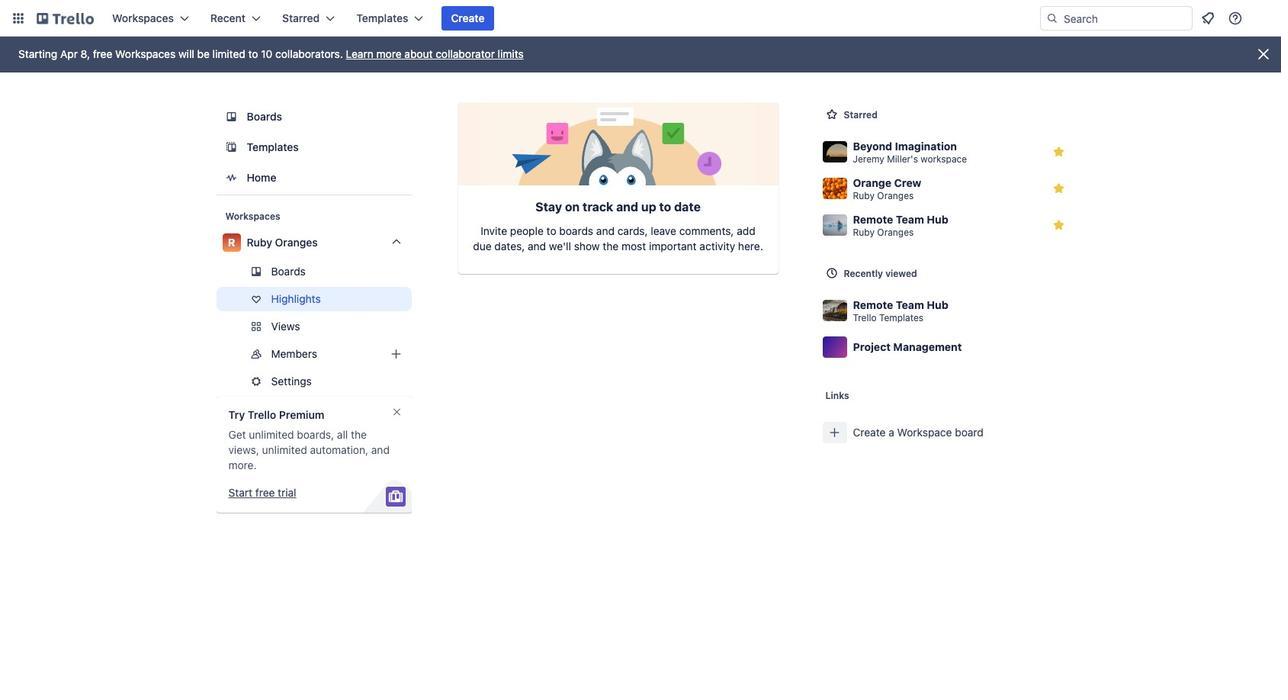 Task type: describe. For each thing, give the bounding box(es) containing it.
0 horizontal spatial free
[[93, 47, 112, 60]]

recently
[[844, 268, 884, 279]]

start free trial button
[[229, 485, 297, 501]]

management
[[894, 340, 963, 353]]

create button
[[442, 6, 494, 31]]

try trello premium get unlimited boards, all the views, unlimited automation, and more.
[[229, 408, 390, 472]]

recent
[[211, 11, 246, 24]]

leave
[[651, 224, 677, 237]]

and inside try trello premium get unlimited boards, all the views, unlimited automation, and more.
[[371, 443, 390, 456]]

click to unstar beyond imagination. it will be removed from your starred list. image
[[1052, 144, 1067, 159]]

show
[[574, 240, 600, 253]]

trello inside try trello premium get unlimited boards, all the views, unlimited automation, and more.
[[248, 408, 276, 421]]

get
[[229, 428, 246, 441]]

collaborator
[[436, 47, 495, 60]]

board image
[[222, 108, 241, 126]]

premium
[[279, 408, 325, 421]]

views
[[271, 320, 300, 333]]

members link
[[216, 342, 412, 366]]

more.
[[229, 459, 257, 472]]

learn
[[346, 47, 374, 60]]

starting
[[18, 47, 57, 60]]

back to home image
[[37, 6, 94, 31]]

orange
[[853, 176, 892, 189]]

create a workspace board button
[[817, 414, 1078, 451]]

all
[[337, 428, 348, 441]]

add
[[737, 224, 756, 237]]

crew
[[895, 176, 922, 189]]

track
[[583, 200, 614, 214]]

collaborators.
[[276, 47, 343, 60]]

due
[[473, 240, 492, 253]]

r
[[228, 236, 235, 249]]

boards for home
[[247, 110, 282, 123]]

orange crew ruby oranges
[[853, 176, 922, 201]]

create for create
[[451, 11, 485, 24]]

starred inside popup button
[[282, 11, 320, 24]]

create a workspace board
[[853, 426, 984, 439]]

open information menu image
[[1229, 11, 1244, 26]]

1 horizontal spatial starred
[[844, 109, 878, 121]]

0 notifications image
[[1200, 9, 1218, 27]]

date
[[675, 200, 701, 214]]

10
[[261, 47, 273, 60]]

project
[[853, 340, 891, 353]]

oranges up highlights
[[275, 236, 318, 249]]

add image
[[387, 345, 406, 363]]

team for remote team hub trello templates
[[896, 298, 925, 311]]

project management
[[853, 340, 963, 353]]

miller's
[[888, 153, 919, 164]]

2 vertical spatial workspaces
[[225, 211, 281, 222]]

starred button
[[273, 6, 344, 31]]

more
[[377, 47, 402, 60]]

ruby right r
[[247, 236, 272, 249]]

cards,
[[618, 224, 648, 237]]

remote team hub trello templates
[[853, 298, 949, 323]]

about
[[405, 47, 433, 60]]

automation,
[[310, 443, 369, 456]]

viewed
[[886, 268, 918, 279]]

recent button
[[201, 6, 270, 31]]

workspaces inside dropdown button
[[112, 11, 174, 24]]

templates inside dropdown button
[[357, 11, 409, 24]]

start
[[229, 486, 253, 499]]

search image
[[1047, 12, 1059, 24]]

the inside try trello premium get unlimited boards, all the views, unlimited automation, and more.
[[351, 428, 367, 441]]

jeremy
[[853, 153, 885, 164]]

try
[[229, 408, 245, 421]]

links
[[826, 390, 850, 401]]

settings
[[271, 375, 312, 388]]

we'll
[[549, 240, 571, 253]]

hub for remote team hub ruby oranges
[[927, 213, 949, 225]]

on
[[565, 200, 580, 214]]

beyond imagination jeremy miller's workspace
[[853, 139, 968, 164]]

stay
[[536, 200, 562, 214]]

trial
[[278, 486, 297, 499]]

starting apr 8, free workspaces will be limited to 10 collaborators. learn more about collaborator limits
[[18, 47, 524, 60]]

trello inside remote team hub trello templates
[[853, 312, 877, 323]]

remote for remote team hub ruby oranges
[[853, 213, 894, 225]]

be
[[197, 47, 210, 60]]



Task type: vqa. For each thing, say whether or not it's contained in the screenshot.
the board name 'text box'
no



Task type: locate. For each thing, give the bounding box(es) containing it.
workspace
[[921, 153, 968, 164]]

1 vertical spatial workspaces
[[115, 47, 176, 60]]

1 vertical spatial starred
[[844, 109, 878, 121]]

create inside create button
[[451, 11, 485, 24]]

to
[[248, 47, 258, 60], [660, 200, 672, 214], [547, 224, 557, 237]]

templates
[[357, 11, 409, 24], [247, 140, 299, 153], [880, 312, 924, 323]]

the right all
[[351, 428, 367, 441]]

create
[[451, 11, 485, 24], [853, 426, 886, 439]]

ruby anderson (rubyanderson7) image
[[1254, 9, 1273, 27]]

limits
[[498, 47, 524, 60]]

boards for views
[[271, 265, 306, 278]]

hub down workspace
[[927, 213, 949, 225]]

to right 'up'
[[660, 200, 672, 214]]

starred up beyond
[[844, 109, 878, 121]]

0 vertical spatial create
[[451, 11, 485, 24]]

boards link up highlights link
[[216, 259, 412, 284]]

templates up more
[[357, 11, 409, 24]]

oranges up viewed at the right
[[878, 226, 914, 238]]

0 vertical spatial remote
[[853, 213, 894, 225]]

2 vertical spatial templates
[[880, 312, 924, 323]]

free right '8,'
[[93, 47, 112, 60]]

0 vertical spatial hub
[[927, 213, 949, 225]]

1 remote from the top
[[853, 213, 894, 225]]

boards link for views
[[216, 259, 412, 284]]

trello up the project
[[853, 312, 877, 323]]

0 vertical spatial starred
[[282, 11, 320, 24]]

trello
[[853, 312, 877, 323], [248, 408, 276, 421]]

ruby up recently
[[853, 226, 875, 238]]

team for remote team hub ruby oranges
[[896, 213, 925, 225]]

hub inside remote team hub trello templates
[[927, 298, 949, 311]]

0 vertical spatial templates
[[357, 11, 409, 24]]

workspace
[[898, 426, 953, 439]]

to up we'll
[[547, 224, 557, 237]]

1 horizontal spatial trello
[[853, 312, 877, 323]]

workspaces button
[[103, 6, 198, 31]]

learn more about collaborator limits link
[[346, 47, 524, 60]]

1 vertical spatial to
[[660, 200, 672, 214]]

1 vertical spatial trello
[[248, 408, 276, 421]]

1 horizontal spatial templates
[[357, 11, 409, 24]]

remote team hub ruby oranges
[[853, 213, 949, 238]]

2 hub from the top
[[927, 298, 949, 311]]

0 vertical spatial trello
[[853, 312, 877, 323]]

up
[[642, 200, 657, 214]]

home
[[247, 171, 277, 184]]

remote inside remote team hub ruby oranges
[[853, 213, 894, 225]]

to left 10
[[248, 47, 258, 60]]

remote for remote team hub trello templates
[[853, 298, 894, 311]]

unlimited
[[249, 428, 294, 441], [262, 443, 307, 456]]

the
[[603, 240, 619, 253], [351, 428, 367, 441]]

the inside invite people to boards and cards, leave comments, add due dates, and we'll show the most important activity here.
[[603, 240, 619, 253]]

click to unstar remote team hub. it will be removed from your starred list. image
[[1052, 217, 1067, 233]]

templates inside remote team hub trello templates
[[880, 312, 924, 323]]

boards link up templates "link"
[[216, 103, 412, 130]]

imagination
[[896, 139, 958, 152]]

hub
[[927, 213, 949, 225], [927, 298, 949, 311]]

limited
[[213, 47, 246, 60]]

here.
[[739, 240, 764, 253]]

most
[[622, 240, 646, 253]]

2 vertical spatial to
[[547, 224, 557, 237]]

ruby oranges
[[247, 236, 318, 249]]

boards
[[247, 110, 282, 123], [271, 265, 306, 278]]

to inside invite people to boards and cards, leave comments, add due dates, and we'll show the most important activity here.
[[547, 224, 557, 237]]

boards up highlights
[[271, 265, 306, 278]]

invite people to boards and cards, leave comments, add due dates, and we'll show the most important activity here.
[[473, 224, 764, 253]]

1 vertical spatial boards
[[271, 265, 306, 278]]

important
[[649, 240, 697, 253]]

1 horizontal spatial the
[[603, 240, 619, 253]]

create left "a"
[[853, 426, 886, 439]]

will
[[179, 47, 194, 60]]

ruby inside orange crew ruby oranges
[[853, 190, 875, 201]]

starred
[[282, 11, 320, 24], [844, 109, 878, 121]]

views,
[[229, 443, 259, 456]]

ruby inside remote team hub ruby oranges
[[853, 226, 875, 238]]

1 vertical spatial remote
[[853, 298, 894, 311]]

project management link
[[817, 329, 1078, 365]]

8,
[[81, 47, 90, 60]]

members
[[271, 347, 317, 360]]

1 vertical spatial the
[[351, 428, 367, 441]]

team inside remote team hub ruby oranges
[[896, 213, 925, 225]]

and down people
[[528, 240, 546, 253]]

recently viewed
[[844, 268, 918, 279]]

0 horizontal spatial starred
[[282, 11, 320, 24]]

settings link
[[216, 369, 412, 394]]

0 horizontal spatial the
[[351, 428, 367, 441]]

1 hub from the top
[[927, 213, 949, 225]]

home link
[[216, 164, 412, 192]]

and right automation,
[[371, 443, 390, 456]]

0 vertical spatial boards link
[[216, 103, 412, 130]]

2 remote from the top
[[853, 298, 894, 311]]

boards
[[560, 224, 594, 237]]

hub for remote team hub trello templates
[[927, 298, 949, 311]]

1 horizontal spatial to
[[547, 224, 557, 237]]

boards link for home
[[216, 103, 412, 130]]

0 vertical spatial to
[[248, 47, 258, 60]]

0 vertical spatial workspaces
[[112, 11, 174, 24]]

1 team from the top
[[896, 213, 925, 225]]

oranges
[[878, 190, 914, 201], [878, 226, 914, 238], [275, 236, 318, 249]]

start free trial
[[229, 486, 297, 499]]

invite
[[481, 224, 507, 237]]

0 horizontal spatial templates
[[247, 140, 299, 153]]

create up 'collaborator'
[[451, 11, 485, 24]]

templates up the home
[[247, 140, 299, 153]]

2 horizontal spatial templates
[[880, 312, 924, 323]]

hub up management
[[927, 298, 949, 311]]

templates link
[[216, 134, 412, 161]]

views link
[[216, 314, 412, 339]]

boards,
[[297, 428, 334, 441]]

0 horizontal spatial trello
[[248, 408, 276, 421]]

a
[[889, 426, 895, 439]]

free
[[93, 47, 112, 60], [255, 486, 275, 499]]

1 vertical spatial create
[[853, 426, 886, 439]]

remote inside remote team hub trello templates
[[853, 298, 894, 311]]

ruby down orange
[[853, 190, 875, 201]]

highlights
[[271, 292, 321, 305]]

board
[[956, 426, 984, 439]]

template board image
[[222, 138, 241, 156]]

oranges down crew
[[878, 190, 914, 201]]

home image
[[222, 169, 241, 187]]

remote down recently viewed
[[853, 298, 894, 311]]

templates inside "link"
[[247, 140, 299, 153]]

0 horizontal spatial to
[[248, 47, 258, 60]]

create for create a workspace board
[[853, 426, 886, 439]]

templates button
[[347, 6, 433, 31]]

1 boards link from the top
[[216, 103, 412, 130]]

unlimited down boards,
[[262, 443, 307, 456]]

oranges inside orange crew ruby oranges
[[878, 190, 914, 201]]

team down viewed at the right
[[896, 298, 925, 311]]

ruby
[[853, 190, 875, 201], [853, 226, 875, 238], [247, 236, 272, 249]]

0 vertical spatial team
[[896, 213, 925, 225]]

create inside create a workspace board button
[[853, 426, 886, 439]]

1 horizontal spatial free
[[255, 486, 275, 499]]

activity
[[700, 240, 736, 253]]

trello right try
[[248, 408, 276, 421]]

2 horizontal spatial to
[[660, 200, 672, 214]]

2 team from the top
[[896, 298, 925, 311]]

1 vertical spatial free
[[255, 486, 275, 499]]

people
[[510, 224, 544, 237]]

0 vertical spatial unlimited
[[249, 428, 294, 441]]

workspaces
[[112, 11, 174, 24], [115, 47, 176, 60], [225, 211, 281, 222]]

team
[[896, 213, 925, 225], [896, 298, 925, 311]]

0 vertical spatial boards
[[247, 110, 282, 123]]

starred up collaborators.
[[282, 11, 320, 24]]

0 vertical spatial the
[[603, 240, 619, 253]]

team inside remote team hub trello templates
[[896, 298, 925, 311]]

click to unstar orange crew. it will be removed from your starred list. image
[[1052, 181, 1067, 196]]

1 vertical spatial team
[[896, 298, 925, 311]]

Search field
[[1059, 7, 1193, 30]]

2 boards link from the top
[[216, 259, 412, 284]]

boards right board icon
[[247, 110, 282, 123]]

0 horizontal spatial create
[[451, 11, 485, 24]]

primary element
[[0, 0, 1282, 37]]

remote
[[853, 213, 894, 225], [853, 298, 894, 311]]

remote down orange crew ruby oranges
[[853, 213, 894, 225]]

oranges inside remote team hub ruby oranges
[[878, 226, 914, 238]]

1 vertical spatial boards link
[[216, 259, 412, 284]]

hub inside remote team hub ruby oranges
[[927, 213, 949, 225]]

boards link
[[216, 103, 412, 130], [216, 259, 412, 284]]

stay on track and up to date
[[536, 200, 701, 214]]

free inside start free trial button
[[255, 486, 275, 499]]

beyond
[[853, 139, 893, 152]]

the left most
[[603, 240, 619, 253]]

templates up project management
[[880, 312, 924, 323]]

and up show
[[597, 224, 615, 237]]

and left 'up'
[[617, 200, 639, 214]]

team down crew
[[896, 213, 925, 225]]

comments,
[[680, 224, 734, 237]]

highlights link
[[216, 287, 412, 311]]

1 horizontal spatial create
[[853, 426, 886, 439]]

free left "trial"
[[255, 486, 275, 499]]

0 vertical spatial free
[[93, 47, 112, 60]]

1 vertical spatial unlimited
[[262, 443, 307, 456]]

1 vertical spatial templates
[[247, 140, 299, 153]]

unlimited up views,
[[249, 428, 294, 441]]

1 vertical spatial hub
[[927, 298, 949, 311]]

dates,
[[495, 240, 525, 253]]

apr
[[60, 47, 78, 60]]



